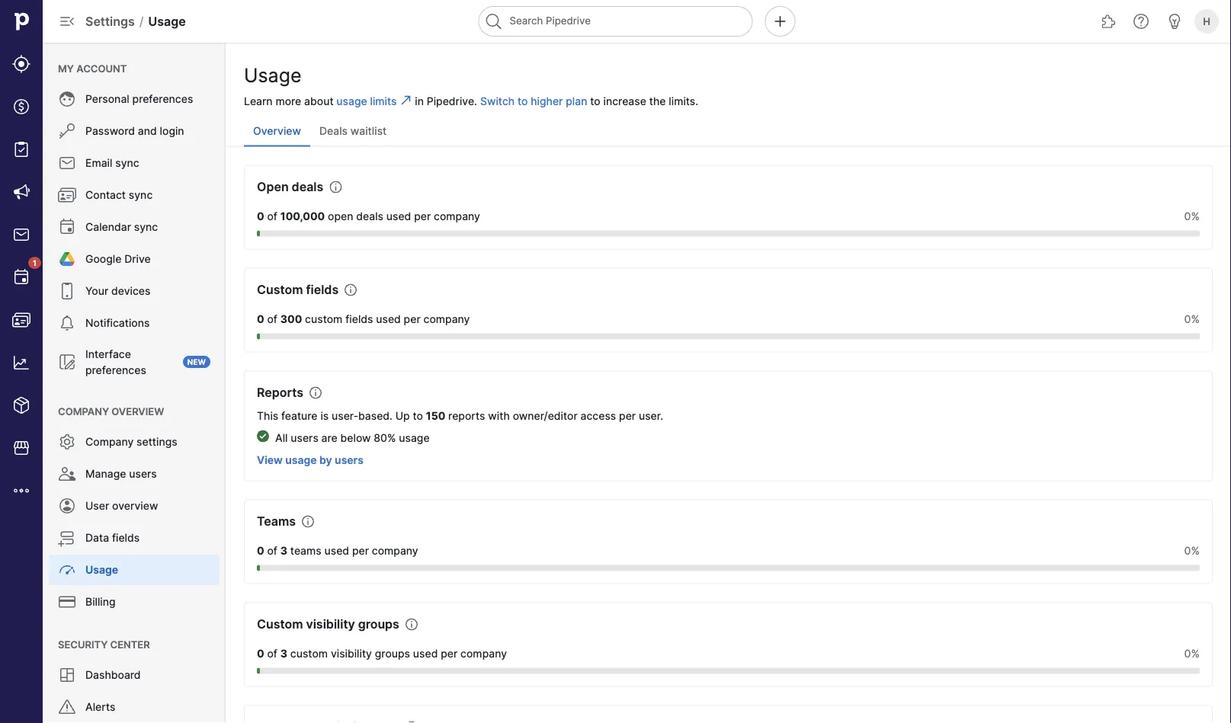 Task type: locate. For each thing, give the bounding box(es) containing it.
visibility up 0 of 3 custom visibility groups used per company
[[306, 617, 355, 632]]

2 vertical spatial usage
[[85, 564, 118, 577]]

info image up open
[[330, 181, 342, 193]]

color undefined image for password and login
[[58, 122, 76, 140]]

2 3 from the top
[[280, 648, 287, 661]]

color undefined image inside alerts 'link'
[[58, 698, 76, 717]]

3 down custom visibility groups
[[280, 648, 287, 661]]

company down company overview
[[85, 436, 134, 449]]

visibility down custom visibility groups
[[331, 648, 372, 661]]

quick help image
[[1132, 12, 1151, 30]]

4 % from the top
[[1191, 648, 1200, 661]]

0 vertical spatial custom
[[305, 313, 343, 326]]

h
[[1203, 15, 1211, 27]]

color undefined image inside your devices link
[[58, 282, 76, 300]]

deals
[[319, 124, 348, 137]]

1 vertical spatial custom
[[257, 617, 303, 632]]

1 horizontal spatial usage
[[337, 95, 367, 108]]

alerts link
[[49, 692, 220, 723]]

owner/editor
[[513, 410, 578, 423]]

0 vertical spatial custom
[[257, 283, 303, 297]]

fields up 0 of 300 custom fields used per company
[[306, 283, 339, 297]]

color undefined image inside manage users link
[[58, 465, 76, 483]]

color undefined image left email
[[58, 154, 76, 172]]

google drive link
[[49, 244, 220, 274]]

contact sync
[[85, 189, 153, 202]]

custom right 300
[[305, 313, 343, 326]]

deals up 100,000
[[292, 180, 324, 195]]

new
[[187, 358, 206, 367]]

user-
[[332, 410, 358, 423]]

0 horizontal spatial users
[[129, 468, 157, 481]]

of left 300
[[267, 313, 278, 326]]

color undefined image for email sync
[[58, 154, 76, 172]]

/
[[139, 14, 144, 29]]

teams
[[290, 545, 322, 558]]

h button
[[1192, 6, 1222, 37]]

contact sync link
[[49, 180, 220, 210]]

4 0 % from the top
[[1185, 648, 1200, 661]]

usage
[[337, 95, 367, 108], [399, 432, 430, 445], [285, 454, 317, 467]]

0 vertical spatial sync
[[115, 157, 139, 170]]

access
[[581, 410, 616, 423]]

color undefined image inside data fields link
[[58, 529, 76, 547]]

email
[[85, 157, 112, 170]]

per
[[414, 210, 431, 223], [404, 313, 421, 326], [619, 410, 636, 423], [352, 545, 369, 558], [441, 648, 458, 661]]

1 vertical spatial company
[[85, 436, 134, 449]]

color undefined image inside google drive link
[[58, 250, 76, 268]]

color undefined image for interface preferences
[[58, 353, 76, 371]]

0 vertical spatial deals
[[292, 180, 324, 195]]

4 color undefined image from the top
[[58, 250, 76, 268]]

1 custom from the top
[[257, 283, 303, 297]]

more image
[[12, 482, 30, 500]]

below
[[341, 432, 371, 445]]

overview for user overview
[[112, 500, 158, 513]]

info image
[[330, 181, 342, 193], [345, 284, 357, 296], [310, 387, 322, 399], [406, 619, 418, 631]]

3 of from the top
[[267, 545, 278, 558]]

2 horizontal spatial usage
[[244, 64, 302, 87]]

menu toggle image
[[58, 12, 76, 30]]

data
[[85, 532, 109, 545]]

quick add image
[[771, 12, 790, 30]]

menu
[[43, 43, 226, 724]]

this
[[257, 410, 278, 423]]

color undefined image for dashboard
[[58, 666, 76, 685]]

color undefined image inside password and login link
[[58, 122, 76, 140]]

usage
[[148, 14, 186, 29], [244, 64, 302, 87], [85, 564, 118, 577]]

1 vertical spatial fields
[[346, 313, 373, 326]]

300
[[280, 313, 302, 326]]

in
[[415, 95, 424, 108]]

8 color undefined image from the top
[[58, 529, 76, 547]]

7 color undefined image from the top
[[58, 497, 76, 515]]

info image for open deals
[[330, 181, 342, 193]]

usage right /
[[148, 14, 186, 29]]

overview down manage users link
[[112, 500, 158, 513]]

2 vertical spatial fields
[[112, 532, 140, 545]]

Search Pipedrive field
[[478, 6, 753, 37]]

color undefined image left contact
[[58, 186, 76, 204]]

to left higher
[[518, 95, 528, 108]]

sync
[[115, 157, 139, 170], [129, 189, 153, 202], [134, 221, 158, 234]]

usage limits link
[[337, 95, 397, 108]]

150
[[426, 410, 445, 423]]

2 vertical spatial sync
[[134, 221, 158, 234]]

2 vertical spatial usage
[[285, 454, 317, 467]]

3 for teams
[[280, 545, 287, 558]]

color undefined image inside usage link
[[58, 561, 76, 579]]

usage link
[[49, 555, 220, 586]]

waitlist
[[351, 124, 387, 137]]

company up company settings
[[58, 406, 109, 417]]

1 color undefined image from the top
[[58, 90, 76, 108]]

1
[[33, 258, 37, 268]]

deals waitlist link
[[310, 116, 396, 146]]

info image for reports
[[310, 387, 322, 399]]

color undefined image
[[58, 154, 76, 172], [58, 186, 76, 204], [12, 268, 30, 287], [58, 353, 76, 371], [58, 433, 76, 451], [58, 465, 76, 483], [58, 593, 76, 611], [58, 698, 76, 717]]

2 vertical spatial users
[[129, 468, 157, 481]]

2 color undefined image from the top
[[58, 122, 76, 140]]

usage menu item
[[43, 555, 226, 586]]

0 horizontal spatial usage
[[285, 454, 317, 467]]

% for visibility
[[1191, 648, 1200, 661]]

1 vertical spatial overview
[[112, 500, 158, 513]]

2 of from the top
[[267, 313, 278, 326]]

users for manage users
[[129, 468, 157, 481]]

0 vertical spatial groups
[[358, 617, 399, 632]]

drive
[[124, 253, 151, 266]]

color undefined image left interface
[[58, 353, 76, 371]]

2 % from the top
[[1191, 313, 1200, 326]]

plan
[[566, 95, 587, 108]]

security center
[[58, 639, 150, 651]]

password and login link
[[49, 116, 220, 146]]

1 vertical spatial users
[[335, 454, 364, 467]]

groups down custom visibility groups
[[375, 648, 410, 661]]

users down all users are below 80% usage
[[335, 454, 364, 467]]

1 vertical spatial preferences
[[85, 364, 146, 377]]

in pipedrive. switch to higher plan to increase the limits.
[[415, 95, 699, 108]]

personal preferences link
[[49, 84, 220, 114]]

info image up 0 of 3 custom visibility groups used per company
[[406, 619, 418, 631]]

0 vertical spatial preferences
[[132, 93, 193, 106]]

deals right open
[[356, 210, 383, 223]]

1 horizontal spatial users
[[291, 432, 319, 445]]

preferences for personal
[[132, 93, 193, 106]]

fields
[[306, 283, 339, 297], [346, 313, 373, 326], [112, 532, 140, 545]]

usage up the billing
[[85, 564, 118, 577]]

color undefined image right marketplace image
[[58, 433, 76, 451]]

of
[[267, 210, 278, 223], [267, 313, 278, 326], [267, 545, 278, 558], [267, 648, 278, 661]]

google
[[85, 253, 122, 266]]

the
[[649, 95, 666, 108]]

password and login
[[85, 125, 184, 138]]

0 vertical spatial fields
[[306, 283, 339, 297]]

0 horizontal spatial to
[[413, 410, 423, 423]]

1 0 % from the top
[[1185, 210, 1200, 223]]

1 horizontal spatial usage
[[148, 14, 186, 29]]

10 color undefined image from the top
[[58, 666, 76, 685]]

of down teams
[[267, 545, 278, 558]]

color undefined image
[[58, 90, 76, 108], [58, 122, 76, 140], [58, 218, 76, 236], [58, 250, 76, 268], [58, 282, 76, 300], [58, 314, 76, 332], [58, 497, 76, 515], [58, 529, 76, 547], [58, 561, 76, 579], [58, 666, 76, 685]]

sync for email sync
[[115, 157, 139, 170]]

3 for custom visibility groups
[[280, 648, 287, 661]]

color undefined image left alerts
[[58, 698, 76, 717]]

0 vertical spatial 3
[[280, 545, 287, 558]]

company
[[434, 210, 480, 223], [424, 313, 470, 326], [372, 545, 418, 558], [461, 648, 507, 661]]

overview
[[112, 406, 164, 417], [112, 500, 158, 513]]

5 color undefined image from the top
[[58, 282, 76, 300]]

of for custom visibility groups
[[267, 648, 278, 661]]

2 0 % from the top
[[1185, 313, 1200, 326]]

preferences down interface
[[85, 364, 146, 377]]

sync right email
[[115, 157, 139, 170]]

to right up in the bottom of the page
[[413, 410, 423, 423]]

to right 'plan'
[[590, 95, 601, 108]]

0 of 3 custom visibility groups used per company
[[257, 648, 507, 661]]

users down "feature"
[[291, 432, 319, 445]]

sync up "drive"
[[134, 221, 158, 234]]

company settings
[[85, 436, 177, 449]]

custom for visibility
[[290, 648, 328, 661]]

color undefined image inside company settings link
[[58, 433, 76, 451]]

color undefined image for alerts
[[58, 698, 76, 717]]

color undefined image for data fields
[[58, 529, 76, 547]]

reports
[[257, 386, 303, 400]]

menu containing personal preferences
[[43, 43, 226, 724]]

users for all users are below 80% usage
[[291, 432, 319, 445]]

color undefined image for notifications
[[58, 314, 76, 332]]

of down custom visibility groups
[[267, 648, 278, 661]]

your
[[85, 285, 108, 298]]

users up user overview link at the left bottom of page
[[129, 468, 157, 481]]

1 horizontal spatial to
[[518, 95, 528, 108]]

color undefined image left manage
[[58, 465, 76, 483]]

1 vertical spatial deals
[[356, 210, 383, 223]]

color undefined image left the billing
[[58, 593, 76, 611]]

1 vertical spatial usage
[[244, 64, 302, 87]]

1 vertical spatial custom
[[290, 648, 328, 661]]

groups up 0 of 3 custom visibility groups used per company
[[358, 617, 399, 632]]

0 of 300 custom fields used per company
[[257, 313, 470, 326]]

color undefined image inside dashboard link
[[58, 666, 76, 685]]

overview up company settings link
[[112, 406, 164, 417]]

usage down up in the bottom of the page
[[399, 432, 430, 445]]

fields for data fields
[[112, 532, 140, 545]]

3 % from the top
[[1191, 545, 1200, 558]]

of down "open"
[[267, 210, 278, 223]]

center
[[110, 639, 150, 651]]

1 of from the top
[[267, 210, 278, 223]]

to for this feature is user-based. up to 150 reports with owner/editor access per user.
[[413, 410, 423, 423]]

notifications link
[[49, 308, 220, 339]]

open
[[328, 210, 353, 223]]

your devices
[[85, 285, 151, 298]]

color undefined image for your devices
[[58, 282, 76, 300]]

of for custom fields
[[267, 313, 278, 326]]

color undefined image for billing
[[58, 593, 76, 611]]

usage left by at bottom left
[[285, 454, 317, 467]]

preferences up login
[[132, 93, 193, 106]]

overview
[[253, 124, 301, 137]]

3 left the teams
[[280, 545, 287, 558]]

1 vertical spatial visibility
[[331, 648, 372, 661]]

9 color undefined image from the top
[[58, 561, 76, 579]]

up
[[396, 410, 410, 423]]

color undefined image inside the billing link
[[58, 593, 76, 611]]

1 vertical spatial 3
[[280, 648, 287, 661]]

view
[[257, 454, 283, 467]]

1 vertical spatial sync
[[129, 189, 153, 202]]

switch to higher plan link
[[480, 95, 587, 108]]

info image up is at the bottom of page
[[310, 387, 322, 399]]

2 custom from the top
[[257, 617, 303, 632]]

groups
[[358, 617, 399, 632], [375, 648, 410, 661]]

1 % from the top
[[1191, 210, 1200, 223]]

color undefined image inside contact sync link
[[58, 186, 76, 204]]

3
[[280, 545, 287, 558], [280, 648, 287, 661]]

used
[[386, 210, 411, 223], [376, 313, 401, 326], [324, 545, 349, 558], [413, 648, 438, 661]]

sync up the calendar sync link
[[129, 189, 153, 202]]

of for open deals
[[267, 210, 278, 223]]

0 horizontal spatial usage
[[85, 564, 118, 577]]

info image up 0 of 300 custom fields used per company
[[345, 284, 357, 296]]

1 3 from the top
[[280, 545, 287, 558]]

of for teams
[[267, 545, 278, 558]]

0 vertical spatial users
[[291, 432, 319, 445]]

usage up deals waitlist
[[337, 95, 367, 108]]

users
[[291, 432, 319, 445], [335, 454, 364, 467], [129, 468, 157, 481]]

1 link
[[5, 257, 41, 294]]

1 horizontal spatial fields
[[306, 283, 339, 297]]

color undefined image up contacts icon
[[12, 268, 30, 287]]

4 of from the top
[[267, 648, 278, 661]]

limits
[[370, 95, 397, 108]]

color undefined image inside the calendar sync link
[[58, 218, 76, 236]]

6 color undefined image from the top
[[58, 314, 76, 332]]

account
[[76, 63, 127, 74]]

products image
[[12, 396, 30, 415]]

2 horizontal spatial users
[[335, 454, 364, 467]]

color undefined image inside email sync link
[[58, 154, 76, 172]]

deals waitlist
[[319, 124, 387, 137]]

0 horizontal spatial fields
[[112, 532, 140, 545]]

usage up learn
[[244, 64, 302, 87]]

custom down custom visibility groups
[[290, 648, 328, 661]]

based.
[[358, 410, 393, 423]]

2 horizontal spatial usage
[[399, 432, 430, 445]]

color undefined image inside user overview link
[[58, 497, 76, 515]]

0 vertical spatial overview
[[112, 406, 164, 417]]

3 color undefined image from the top
[[58, 218, 76, 236]]

fields right data
[[112, 532, 140, 545]]

0 vertical spatial company
[[58, 406, 109, 417]]

user overview
[[85, 500, 158, 513]]

color undefined image inside the notifications link
[[58, 314, 76, 332]]

2 horizontal spatial to
[[590, 95, 601, 108]]

color undefined image inside personal preferences link
[[58, 90, 76, 108]]

fields right 300
[[346, 313, 373, 326]]

reports
[[448, 410, 485, 423]]



Task type: vqa. For each thing, say whether or not it's contained in the screenshot.
sync
yes



Task type: describe. For each thing, give the bounding box(es) containing it.
color undefined image for contact sync
[[58, 186, 76, 204]]

user.
[[639, 410, 663, 423]]

email sync
[[85, 157, 139, 170]]

pipedrive.
[[427, 95, 477, 108]]

devices
[[111, 285, 151, 298]]

calendar sync link
[[49, 212, 220, 242]]

leads image
[[12, 55, 30, 73]]

calendar
[[85, 221, 131, 234]]

user
[[85, 500, 109, 513]]

home image
[[10, 10, 33, 33]]

1 menu
[[0, 0, 43, 724]]

view usage by users link
[[257, 454, 364, 467]]

0 of 3 teams used per company
[[257, 545, 418, 558]]

2 horizontal spatial fields
[[346, 313, 373, 326]]

preferences for interface
[[85, 364, 146, 377]]

campaigns image
[[12, 183, 30, 201]]

notifications
[[85, 317, 150, 330]]

color undefined image for personal preferences
[[58, 90, 76, 108]]

open deals
[[257, 180, 324, 195]]

color undefined image for manage users
[[58, 465, 76, 483]]

password
[[85, 125, 135, 138]]

company for company settings
[[85, 436, 134, 449]]

custom fields
[[257, 283, 339, 297]]

projects image
[[12, 140, 30, 159]]

custom for fields
[[305, 313, 343, 326]]

security
[[58, 639, 108, 651]]

custom for custom visibility groups
[[257, 617, 303, 632]]

and
[[138, 125, 157, 138]]

learn more about usage limits
[[244, 95, 397, 108]]

all users are below 80% usage
[[275, 432, 430, 445]]

more
[[276, 95, 301, 108]]

teams
[[257, 514, 296, 529]]

about
[[304, 95, 334, 108]]

higher
[[531, 95, 563, 108]]

to for in pipedrive. switch to higher plan to increase the limits.
[[590, 95, 601, 108]]

contacts image
[[12, 311, 30, 329]]

0 horizontal spatial deals
[[292, 180, 324, 195]]

company for company overview
[[58, 406, 109, 417]]

with
[[488, 410, 510, 423]]

color positive image
[[257, 431, 269, 443]]

sync for contact sync
[[129, 189, 153, 202]]

0 % for fields
[[1185, 313, 1200, 326]]

this feature is user-based. up to 150 reports with owner/editor access per user.
[[257, 410, 663, 423]]

sales assistant image
[[1166, 12, 1184, 30]]

insights image
[[12, 354, 30, 372]]

my account
[[58, 63, 127, 74]]

dashboard
[[85, 669, 141, 682]]

0 vertical spatial usage
[[337, 95, 367, 108]]

personal preferences
[[85, 93, 193, 106]]

% for deals
[[1191, 210, 1200, 223]]

settings / usage
[[85, 14, 186, 29]]

calendar sync
[[85, 221, 158, 234]]

manage users
[[85, 468, 157, 481]]

color undefined image for company settings
[[58, 433, 76, 451]]

interface
[[85, 348, 131, 361]]

by
[[319, 454, 332, 467]]

settings
[[137, 436, 177, 449]]

sync for calendar sync
[[134, 221, 158, 234]]

80%
[[374, 432, 396, 445]]

my
[[58, 63, 74, 74]]

color undefined image inside 1 link
[[12, 268, 30, 287]]

color undefined image for google drive
[[58, 250, 76, 268]]

manage
[[85, 468, 126, 481]]

switch
[[480, 95, 515, 108]]

info image
[[302, 516, 314, 528]]

interface preferences
[[85, 348, 146, 377]]

personal
[[85, 93, 129, 106]]

3 0 % from the top
[[1185, 545, 1200, 558]]

manage users link
[[49, 459, 220, 489]]

deals image
[[12, 98, 30, 116]]

view usage by users
[[257, 454, 364, 467]]

custom for custom fields
[[257, 283, 303, 297]]

is
[[321, 410, 329, 423]]

info image for custom visibility groups
[[406, 619, 418, 631]]

company overview
[[58, 406, 164, 417]]

billing link
[[49, 587, 220, 618]]

overview link
[[244, 116, 310, 146]]

0 vertical spatial visibility
[[306, 617, 355, 632]]

contact
[[85, 189, 126, 202]]

login
[[160, 125, 184, 138]]

limits.
[[669, 95, 699, 108]]

color active image
[[400, 94, 412, 106]]

usage inside menu item
[[85, 564, 118, 577]]

marketplace image
[[12, 439, 30, 457]]

0 % for deals
[[1185, 210, 1200, 223]]

data fields
[[85, 532, 140, 545]]

custom visibility groups
[[257, 617, 399, 632]]

open
[[257, 180, 289, 195]]

all
[[275, 432, 288, 445]]

your devices link
[[49, 276, 220, 307]]

alerts
[[85, 701, 115, 714]]

company settings link
[[49, 427, 220, 457]]

color undefined image for usage
[[58, 561, 76, 579]]

% for fields
[[1191, 313, 1200, 326]]

fields for custom fields
[[306, 283, 339, 297]]

1 vertical spatial usage
[[399, 432, 430, 445]]

info image for custom fields
[[345, 284, 357, 296]]

google drive
[[85, 253, 151, 266]]

100,000
[[280, 210, 325, 223]]

1 horizontal spatial deals
[[356, 210, 383, 223]]

overview for company overview
[[112, 406, 164, 417]]

1 vertical spatial groups
[[375, 648, 410, 661]]

billing
[[85, 596, 116, 609]]

sales inbox image
[[12, 226, 30, 244]]

email sync link
[[49, 148, 220, 178]]

color undefined image for user overview
[[58, 497, 76, 515]]

learn
[[244, 95, 273, 108]]

0 % for visibility
[[1185, 648, 1200, 661]]

0 vertical spatial usage
[[148, 14, 186, 29]]

0 of 100,000 open deals used per company
[[257, 210, 480, 223]]

are
[[321, 432, 338, 445]]

dashboard link
[[49, 660, 220, 691]]

user overview link
[[49, 491, 220, 522]]

color undefined image for calendar sync
[[58, 218, 76, 236]]



